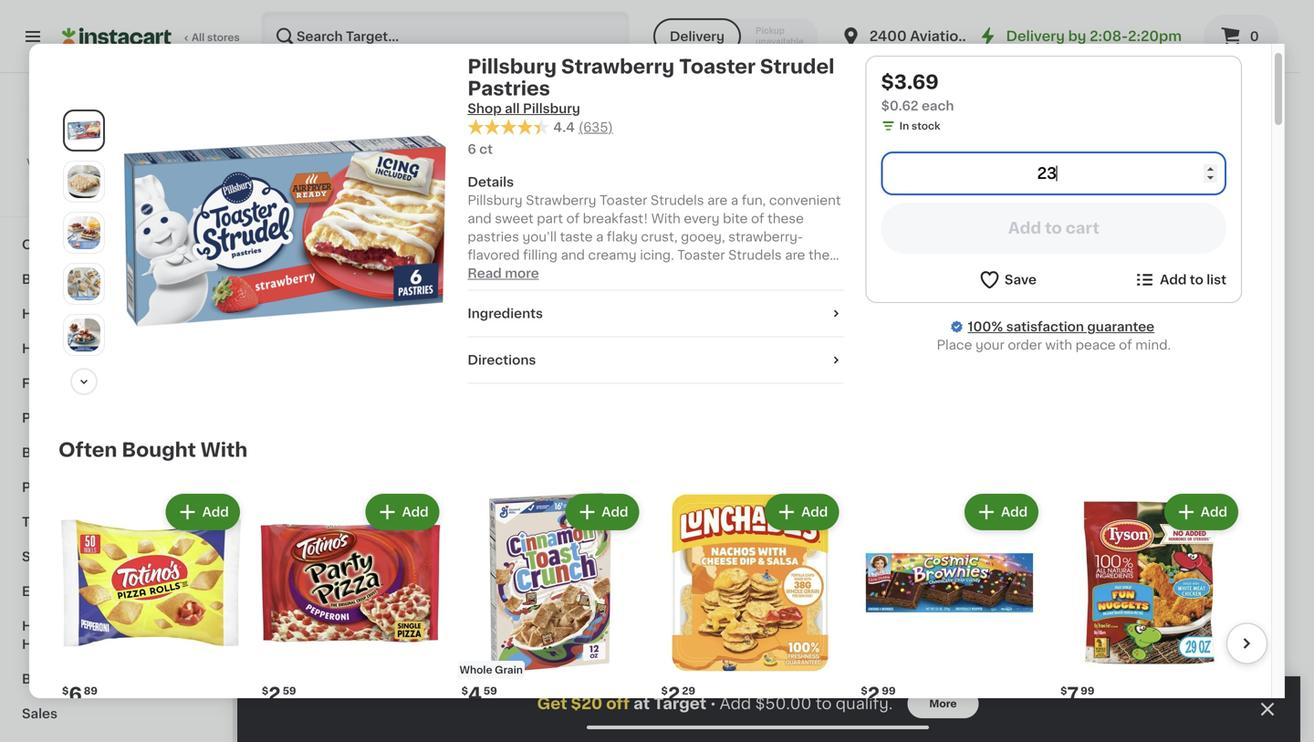 Task type: describe. For each thing, give the bounding box(es) containing it.
cinnamon for (3.47k)
[[441, 464, 507, 477]]

canned
[[22, 238, 74, 251]]

party
[[22, 412, 58, 425]]

save button
[[979, 268, 1037, 291]]

guarantee inside 'link'
[[1088, 320, 1155, 333]]

many for cinnamon toast crunch breakfast cereal
[[460, 553, 489, 564]]

pillsbury strawberry toaster strudel pastries shop all pillsbury
[[468, 57, 835, 115]]

1 horizontal spatial see eligible items
[[1130, 600, 1246, 613]]

pets
[[22, 481, 52, 494]]

honey inside 5 buy 2 for $8 honey maid graham crackers
[[970, 48, 1012, 61]]

party & gift supplies
[[22, 412, 160, 425]]

& inside books & magazines link
[[66, 673, 77, 686]]

honey inside delicious honey maid recipes
[[747, 49, 801, 65]]

& inside canned goods & soups link
[[124, 238, 134, 251]]

gift
[[74, 412, 100, 425]]

stock right in
[[912, 121, 941, 131]]

enlarge frozen breakfast pillsbury strawberry toaster strudel pastries angle_left (opens in a new tab) image
[[68, 165, 100, 198]]

add to list button
[[1134, 268, 1227, 291]]

0 vertical spatial items
[[1047, 142, 1076, 152]]

care
[[69, 342, 100, 355]]

oz
[[785, 500, 797, 510]]

4.4 (635)
[[554, 121, 613, 134]]

2 5 from the left
[[1245, 6, 1257, 25]]

delicious
[[666, 49, 744, 65]]

0 vertical spatial 6 ct
[[1234, 119, 1254, 129]]

guarantee inside button
[[141, 190, 193, 200]]

floral
[[22, 377, 58, 390]]

affiliated
[[151, 157, 198, 168]]

dry goods & pasta link
[[11, 193, 222, 227]]

1 vertical spatial 7
[[1068, 685, 1079, 704]]

0 vertical spatial (635)
[[579, 121, 613, 134]]

often bought with
[[58, 441, 248, 460]]

breakfast inside honey nut cheerios heart healthy gluten free breakfast cereal
[[976, 501, 1037, 513]]

add inside the treatment tracker modal dialog
[[720, 696, 752, 712]]

2:20pm
[[1128, 30, 1182, 43]]

29
[[682, 686, 696, 696]]

59 for 2
[[283, 686, 296, 696]]

enlarge frozen breakfast pillsbury strawberry toaster strudel pastries angle_right (opens in a new tab) image
[[68, 216, 100, 249]]

free
[[944, 501, 972, 513]]

strawberry for pillsbury strawberry toaster strudel pastries (635) 6 ct
[[332, 464, 403, 477]]

4 for $ 4 59
[[468, 685, 482, 704]]

toaster for pop-tarts toaster pastries, breakfast foods, kids snacks, frosted brown sugar cinnamon
[[1177, 482, 1224, 495]]

$ for $ 2 59
[[262, 686, 269, 696]]

stores
[[207, 32, 240, 42]]

policy.
[[92, 157, 127, 168]]

foods
[[86, 169, 126, 182]]

qualify.
[[836, 696, 893, 712]]

$ for $ 7 99
[[1061, 686, 1068, 696]]

in stock
[[900, 121, 941, 131]]

stock for pop-tarts toaster pastries, breakfast foods, kids snacks, frosted brown sugar cinnamon
[[1173, 572, 1202, 582]]

canned goods & soups link
[[11, 227, 222, 262]]

0 horizontal spatial see eligible items
[[985, 142, 1076, 152]]

off
[[606, 696, 630, 712]]

2400 aviation dr
[[870, 30, 988, 43]]

satisfaction inside 'link'
[[1007, 320, 1085, 333]]

sales
[[22, 708, 58, 720]]

frosted
[[1112, 537, 1161, 550]]

sugar
[[1208, 537, 1245, 550]]

100% satisfaction guarantee button
[[28, 184, 204, 203]]

eligible for 5
[[1272, 142, 1310, 152]]

tarts
[[1142, 482, 1173, 495]]

1 horizontal spatial 100% satisfaction guarantee
[[968, 320, 1155, 333]]

see eligible items button inside item carousel "region"
[[1112, 591, 1264, 622]]

soups
[[138, 238, 179, 251]]

stock for honey nut cheerios heart healthy gluten free breakfast cereal
[[1005, 553, 1034, 564]]

(635) inside pillsbury strawberry toaster strudel pastries (635) 6 ct
[[341, 502, 369, 512]]

1 horizontal spatial with
[[1046, 339, 1073, 351]]

save
[[1005, 273, 1037, 286]]

add to list
[[1161, 273, 1227, 286]]

& inside toys & games link
[[56, 516, 67, 529]]

whole grain
[[460, 665, 523, 675]]

product group containing 7
[[1057, 490, 1243, 742]]

pets link
[[11, 470, 222, 505]]

sponsored badge image
[[776, 514, 832, 524]]

view all (50+)
[[1054, 223, 1142, 236]]

many in stock for cereal
[[460, 553, 532, 564]]

in for breakfast
[[1161, 572, 1170, 582]]

list
[[1207, 273, 1227, 286]]

supplies
[[103, 412, 160, 425]]

directions
[[468, 354, 536, 367]]

pillsbury
[[523, 102, 581, 115]]

& inside dry goods & pasta 'link'
[[96, 204, 107, 216]]

i
[[1312, 142, 1315, 152]]

$ 4 59
[[462, 685, 497, 704]]

2 for $ 2 59
[[269, 685, 281, 704]]

hardware
[[22, 638, 86, 651]]

toast for (3.52k)
[[678, 464, 713, 477]]

pastries for pillsbury strawberry toaster strudel pastries (635) 6 ct
[[374, 482, 426, 495]]

bakery
[[22, 100, 68, 112]]

books & magazines link
[[11, 662, 222, 697]]

baby
[[22, 446, 56, 459]]

view pricing policy. not affiliated with instacart.
[[27, 157, 198, 182]]

prepared foods
[[22, 169, 126, 182]]

$ 5 59
[[1238, 6, 1273, 25]]

$3.69 $0.62 each
[[882, 73, 954, 112]]

honeymaid image
[[666, 3, 699, 36]]

59 for 4
[[484, 686, 497, 696]]

health care
[[22, 342, 100, 355]]

delivery button
[[654, 18, 741, 55]]

with inside view pricing policy. not affiliated with instacart.
[[75, 172, 97, 182]]

$ for $ 2 99
[[861, 686, 868, 696]]

1 horizontal spatial see
[[1130, 600, 1155, 613]]

for
[[1007, 32, 1021, 42]]

100% inside button
[[47, 190, 74, 200]]

view all (40+) button
[[1047, 648, 1162, 684]]

(3.38k)
[[1012, 521, 1049, 531]]

$ 6 89
[[62, 685, 98, 704]]

all
[[192, 32, 205, 42]]

recipes
[[711, 69, 777, 85]]

order
[[1008, 339, 1042, 351]]

delivery for delivery by 2:08-2:20pm
[[1007, 30, 1065, 43]]

2400 aviation dr button
[[841, 11, 988, 62]]

place
[[937, 339, 973, 351]]

by
[[1069, 30, 1087, 43]]

floral link
[[11, 366, 222, 401]]

baby link
[[11, 435, 222, 470]]

view for view pricing policy. not affiliated with instacart.
[[27, 157, 51, 168]]

cinnamon toast crunch breakfast cereal for (3.47k)
[[441, 464, 553, 513]]

100% satisfaction guarantee inside button
[[47, 190, 193, 200]]

spoon
[[819, 464, 861, 477]]

cinnamon for (3.52k)
[[609, 464, 675, 477]]

cinnamon toast crunch breakfast cereal for (3.52k)
[[609, 464, 720, 513]]

item carousel region containing breakfast
[[274, 212, 1264, 633]]

0 vertical spatial see eligible items button
[[970, 135, 1092, 159]]

product group containing 6
[[58, 490, 244, 742]]

bakery link
[[11, 89, 222, 123]]

many in stock for healthy
[[962, 553, 1034, 564]]

target logo image
[[99, 95, 134, 130]]

kids
[[1158, 519, 1186, 532]]

0 vertical spatial target
[[95, 136, 137, 149]]

aviation
[[910, 30, 968, 43]]

2 for $ 2 29
[[668, 685, 680, 704]]

magic
[[776, 464, 816, 477]]

cereal inside magic spoon peanut butter cereal 7 oz
[[820, 482, 862, 495]]

99 for 2
[[882, 686, 896, 696]]

see for buy 2 for $8
[[985, 142, 1005, 152]]

home improvement & hardware link
[[11, 609, 222, 662]]

honeymaid recipes image
[[275, 0, 651, 189]]

frozen breakfast pillsbury strawberry toaster strudel pastries hero image
[[124, 70, 446, 392]]

$ for $ 2 29
[[661, 686, 668, 696]]

$8
[[1024, 32, 1037, 42]]

cereal inside honey nut cheerios heart healthy gluten free breakfast cereal
[[1040, 501, 1082, 513]]

not
[[130, 157, 149, 168]]

pillsbury strawberry toaster strudel pastries (635) 6 ct
[[274, 464, 426, 527]]

options for cinnamon toast crunch breakfast cereal
[[471, 535, 510, 545]]

shop
[[468, 102, 502, 115]]

100% satisfaction guarantee link
[[968, 318, 1155, 336]]

books
[[22, 673, 63, 686]]

4.4
[[554, 121, 575, 134]]

$ 2 29
[[661, 685, 696, 704]]

with
[[201, 441, 248, 460]]

see eligible i button
[[1234, 135, 1315, 159]]

each
[[922, 100, 954, 112]]

enlarge frozen breakfast pillsbury strawberry toaster strudel pastries angle_top (opens in a new tab) image
[[68, 319, 100, 352]]



Task type: vqa. For each thing, say whether or not it's contained in the screenshot.
the bottom "Pillsbury"
yes



Task type: locate. For each thing, give the bounding box(es) containing it.
in down • 3 options
[[994, 553, 1003, 564]]

instacart.
[[99, 172, 149, 182]]

1 vertical spatial pastries
[[374, 482, 426, 495]]

59 inside $ 5 59
[[1259, 7, 1273, 17]]

with down pricing
[[75, 172, 97, 182]]

frozen
[[22, 65, 66, 78]]

pop-tarts toaster pastries, breakfast foods, kids snacks, frosted brown sugar cinnamon
[[1112, 482, 1245, 568]]

many in stock for breakfast
[[1130, 572, 1202, 582]]

to left list
[[1190, 273, 1204, 286]]

18.8
[[609, 535, 630, 545]]

2 toast from the left
[[678, 464, 713, 477]]

view up $ 7 99
[[1054, 660, 1085, 673]]

•
[[633, 535, 637, 545], [968, 535, 972, 545], [710, 696, 716, 711]]

2 horizontal spatial •
[[968, 535, 972, 545]]

all for view all (40+)
[[1089, 660, 1104, 673]]

cereal down spoon
[[820, 482, 862, 495]]

0 horizontal spatial 100%
[[47, 190, 74, 200]]

• left 3 on the right of the page
[[968, 535, 972, 545]]

0 vertical spatial strudel
[[760, 57, 835, 76]]

view pricing policy. not affiliated with instacart. link
[[15, 155, 218, 184]]

1 horizontal spatial many
[[962, 553, 991, 564]]

target inside the treatment tracker modal dialog
[[654, 696, 707, 712]]

toast up (3.52k)
[[678, 464, 713, 477]]

1 vertical spatial strawberry
[[332, 464, 403, 477]]

1 horizontal spatial satisfaction
[[1007, 320, 1085, 333]]

0 horizontal spatial many in stock
[[460, 553, 532, 564]]

(635) button
[[579, 118, 613, 136]]

0 horizontal spatial 5
[[980, 6, 993, 25]]

read
[[468, 267, 502, 280]]

eligible
[[1007, 142, 1045, 152], [1272, 142, 1310, 152], [1158, 600, 1206, 613]]

1 horizontal spatial 100%
[[968, 320, 1003, 333]]

all right shop
[[505, 102, 520, 115]]

ct inside pillsbury strawberry toaster strudel pastries (635) 6 ct
[[283, 517, 294, 527]]

toaster inside pillsbury strawberry toaster strudel pastries shop all pillsbury
[[679, 57, 756, 76]]

pillsbury inside pillsbury strawberry toaster strudel pastries (635) 6 ct
[[274, 464, 329, 477]]

guarantee down affiliated
[[141, 190, 193, 200]]

see down 8 ct
[[1130, 600, 1155, 613]]

100% inside 'link'
[[968, 320, 1003, 333]]

4 right 12
[[461, 535, 468, 545]]

ingredients
[[468, 307, 543, 320]]

strudel inside pillsbury strawberry toaster strudel pastries shop all pillsbury
[[760, 57, 835, 76]]

goods inside dry goods & pasta 'link'
[[49, 204, 93, 216]]

1 vertical spatial 100% satisfaction guarantee
[[968, 320, 1155, 333]]

options down (3.52k)
[[649, 535, 688, 545]]

1 horizontal spatial strudel
[[760, 57, 835, 76]]

view all (40+)
[[1054, 660, 1142, 673]]

honey down 0
[[1234, 48, 1277, 61]]

stock down • 3 options
[[1005, 553, 1034, 564]]

goods down games
[[82, 551, 126, 563]]

1 vertical spatial 6 ct
[[468, 143, 493, 156]]

0 horizontal spatial satisfaction
[[77, 190, 138, 200]]

• right $ 2 29
[[710, 696, 716, 711]]

pastries inside pillsbury strawberry toaster strudel pastries shop all pillsbury
[[468, 79, 550, 98]]

2 99 from the left
[[1081, 686, 1095, 696]]

see
[[985, 142, 1005, 152], [1250, 142, 1270, 152], [1130, 600, 1155, 613]]

many for honey nut cheerios heart healthy gluten free breakfast cereal
[[962, 553, 991, 564]]

see eligible items button down (485)
[[1112, 591, 1264, 622]]

0 horizontal spatial 100% satisfaction guarantee
[[47, 190, 193, 200]]

1 horizontal spatial see eligible items button
[[1112, 591, 1264, 622]]

strudel for pillsbury strawberry toaster strudel pastries (635) 6 ct
[[325, 482, 371, 495]]

place your order with peace of mind.
[[937, 339, 1172, 351]]

delivery by 2:08-2:20pm link
[[977, 26, 1182, 47]]

$0.62
[[882, 100, 919, 112]]

add button
[[886, 9, 957, 42], [1151, 9, 1222, 42], [351, 283, 421, 316], [853, 283, 924, 316], [1021, 283, 1091, 316], [1188, 283, 1259, 316], [168, 496, 238, 529], [367, 496, 438, 529], [567, 496, 638, 529], [767, 496, 837, 529], [967, 496, 1037, 529], [1167, 496, 1237, 529], [686, 719, 756, 742], [853, 719, 924, 742]]

treatment tracker modal dialog
[[237, 676, 1301, 742]]

0 horizontal spatial pillsbury
[[274, 464, 329, 477]]

enlarge frozen breakfast pillsbury strawberry toaster strudel pastries angle_back (opens in a new tab) image
[[68, 268, 100, 300]]

goods for canned
[[77, 238, 121, 251]]

1 horizontal spatial in
[[994, 553, 1003, 564]]

butter
[[776, 482, 817, 495]]

cinnamon down frosted
[[1112, 555, 1177, 568]]

with
[[75, 172, 97, 182], [1046, 339, 1073, 351]]

6 ct
[[1234, 119, 1254, 129], [468, 143, 493, 156]]

cinnamon up 12 4 options
[[441, 464, 507, 477]]

many down 3 on the right of the page
[[962, 553, 991, 564]]

2 horizontal spatial eligible
[[1272, 142, 1310, 152]]

0 vertical spatial 100% satisfaction guarantee
[[47, 190, 193, 200]]

1 horizontal spatial many in stock
[[962, 553, 1034, 564]]

electronics link
[[11, 574, 222, 609]]

product group containing 4
[[458, 490, 643, 742]]

delivery inside button
[[670, 30, 725, 43]]

99 left more button
[[882, 686, 896, 696]]

$ inside $ 2 59
[[262, 686, 269, 696]]

& inside party & gift supplies link
[[61, 412, 71, 425]]

0 vertical spatial to
[[1190, 273, 1204, 286]]

cinnamon toast crunch breakfast cereal up (3.52k)
[[609, 464, 720, 513]]

0 horizontal spatial see
[[985, 142, 1005, 152]]

household
[[22, 308, 94, 320]]

2400
[[870, 30, 907, 43]]

89
[[84, 686, 98, 696]]

0 horizontal spatial cinnamon toast crunch breakfast cereal
[[441, 464, 553, 513]]

eligible down brown
[[1158, 600, 1206, 613]]

6 inside pillsbury strawberry toaster strudel pastries (635) 6 ct
[[274, 517, 281, 527]]

maid inside honey maid
[[1280, 48, 1312, 61]]

2 horizontal spatial 59
[[1259, 7, 1273, 17]]

1 horizontal spatial delivery
[[1007, 30, 1065, 43]]

1 horizontal spatial maid
[[1015, 48, 1047, 61]]

strawberry inside pillsbury strawberry toaster strudel pastries shop all pillsbury
[[561, 57, 675, 76]]

home
[[22, 620, 62, 633]]

strawberry for pillsbury strawberry toaster strudel pastries shop all pillsbury
[[561, 57, 675, 76]]

healthy
[[983, 482, 1034, 495]]

2 vertical spatial all
[[1089, 660, 1104, 673]]

& right toys
[[56, 516, 67, 529]]

0 horizontal spatial with
[[75, 172, 97, 182]]

goods for dry
[[49, 204, 93, 216]]

6 ct up see eligible i button
[[1234, 119, 1254, 129]]

1 horizontal spatial •
[[710, 696, 716, 711]]

maid right 0 button
[[1280, 48, 1312, 61]]

with down 100% satisfaction guarantee 'link'
[[1046, 339, 1073, 351]]

view inside popup button
[[1054, 223, 1085, 236]]

toast up (3.47k)
[[510, 464, 545, 477]]

honey
[[970, 48, 1012, 61], [1234, 48, 1277, 61], [747, 49, 801, 65], [944, 464, 987, 477]]

7 left oz
[[776, 500, 782, 510]]

crunch for 12
[[441, 482, 488, 495]]

honey inside honey maid
[[1234, 48, 1277, 61]]

1 horizontal spatial options
[[649, 535, 688, 545]]

see eligible i
[[1250, 142, 1315, 152]]

1 vertical spatial with
[[1046, 339, 1073, 351]]

1 horizontal spatial 7
[[1068, 685, 1079, 704]]

see for 5
[[1250, 142, 1270, 152]]

many down 12 4 options
[[460, 553, 489, 564]]

pillsbury for pillsbury strawberry toaster strudel pastries shop all pillsbury
[[468, 57, 557, 76]]

stock down (485)
[[1173, 572, 1202, 582]]

goods down dry goods & pasta
[[77, 238, 121, 251]]

in for cereal
[[491, 553, 500, 564]]

0 vertical spatial with
[[75, 172, 97, 182]]

• inside get $20 off at target • add $50.00 to qualify.
[[710, 696, 716, 711]]

1 vertical spatial pillsbury
[[274, 464, 329, 477]]

1 vertical spatial guarantee
[[1088, 320, 1155, 333]]

many
[[460, 553, 489, 564], [962, 553, 991, 564], [1130, 572, 1159, 582]]

toaster for pillsbury strawberry toaster strudel pastries shop all pillsbury
[[679, 57, 756, 76]]

view left (50+)
[[1054, 223, 1085, 236]]

100% down prepared
[[47, 190, 74, 200]]

& down 100% satisfaction guarantee button on the top
[[96, 204, 107, 216]]

pastries,
[[1112, 501, 1166, 513]]

0 horizontal spatial 4
[[461, 535, 468, 545]]

crunch for 18.8
[[609, 482, 656, 495]]

& left soups
[[124, 238, 134, 251]]

see down graham
[[985, 142, 1005, 152]]

guarantee up of
[[1088, 320, 1155, 333]]

cereal down gluten
[[1040, 501, 1082, 513]]

1 horizontal spatial strawberry
[[561, 57, 675, 76]]

pillsbury
[[468, 57, 557, 76], [274, 464, 329, 477]]

cinnamon inside the "pop-tarts toaster pastries, breakfast foods, kids snacks, frosted brown sugar cinnamon"
[[1112, 555, 1177, 568]]

1 horizontal spatial to
[[1190, 273, 1204, 286]]

get
[[537, 696, 568, 712]]

99 inside $ 7 99
[[1081, 686, 1095, 696]]

0 vertical spatial 100%
[[47, 190, 74, 200]]

all stores link
[[62, 11, 241, 62]]

59 inside $ 4 59
[[484, 686, 497, 696]]

1 vertical spatial see eligible items
[[1130, 600, 1246, 613]]

cheerios
[[1017, 464, 1074, 477]]

electronics
[[22, 585, 97, 598]]

target
[[95, 136, 137, 149], [654, 696, 707, 712]]

instacart logo image
[[62, 26, 172, 47]]

0 button
[[1204, 15, 1279, 58]]

& left gift
[[61, 412, 71, 425]]

item carousel region
[[274, 212, 1264, 633], [33, 483, 1268, 742], [274, 648, 1264, 742]]

7 inside magic spoon peanut butter cereal 7 oz
[[776, 500, 782, 510]]

see left i
[[1250, 142, 1270, 152]]

1 horizontal spatial target
[[654, 696, 707, 712]]

to right $50.00
[[816, 696, 832, 712]]

1 crunch from the left
[[441, 482, 488, 495]]

1 horizontal spatial pastries
[[468, 79, 550, 98]]

read more
[[468, 267, 539, 280]]

many in stock
[[460, 553, 532, 564], [962, 553, 1034, 564], [1130, 572, 1202, 582]]

0 horizontal spatial 59
[[283, 686, 296, 696]]

options for honey nut cheerios heart healthy gluten free breakfast cereal
[[983, 535, 1023, 545]]

Enter an amount number field
[[882, 152, 1227, 195]]

view inside popup button
[[1054, 660, 1085, 673]]

99 down the view all (40+)
[[1081, 686, 1095, 696]]

0 horizontal spatial toaster
[[274, 482, 322, 495]]

$ inside $ 6 89
[[62, 686, 69, 696]]

cinnamon up 18.8 • 4 options
[[609, 464, 675, 477]]

1 horizontal spatial cinnamon toast crunch breakfast cereal
[[609, 464, 720, 513]]

1 vertical spatial see eligible items button
[[1112, 591, 1264, 622]]

1 horizontal spatial 6 ct
[[1234, 119, 1254, 129]]

$ inside $ 4 59
[[462, 686, 468, 696]]

of
[[1119, 339, 1133, 351]]

8 ct
[[1112, 553, 1131, 564]]

strudel inside pillsbury strawberry toaster strudel pastries (635) 6 ct
[[325, 482, 371, 495]]

dry
[[22, 204, 46, 216]]

• right 18.8
[[633, 535, 637, 545]]

0 horizontal spatial maid
[[666, 69, 707, 85]]

read more button
[[468, 264, 539, 283]]

at
[[634, 696, 650, 712]]

1 horizontal spatial 4
[[468, 685, 482, 704]]

1 horizontal spatial eligible
[[1158, 600, 1206, 613]]

options down (3.47k)
[[471, 535, 510, 545]]

stock down (3.47k)
[[503, 553, 532, 564]]

toaster inside the "pop-tarts toaster pastries, breakfast foods, kids snacks, frosted brown sugar cinnamon"
[[1177, 482, 1224, 495]]

0 horizontal spatial eligible
[[1007, 142, 1045, 152]]

maid down delicious
[[666, 69, 707, 85]]

to inside add to list button
[[1190, 273, 1204, 286]]

0 vertical spatial see eligible items
[[985, 142, 1076, 152]]

5 up 'buy'
[[980, 6, 993, 25]]

0 horizontal spatial 6 ct
[[468, 143, 493, 156]]

goods inside "sporting goods" link
[[82, 551, 126, 563]]

2 cinnamon toast crunch breakfast cereal from the left
[[609, 464, 720, 513]]

goods inside canned goods & soups link
[[77, 238, 121, 251]]

party & gift supplies link
[[11, 401, 222, 435]]

$ inside $ 5 59
[[1238, 7, 1245, 17]]

1 toast from the left
[[510, 464, 545, 477]]

6
[[1234, 119, 1241, 129], [468, 143, 476, 156], [274, 517, 281, 527], [69, 685, 82, 704]]

all inside popup button
[[1088, 223, 1103, 236]]

pastries inside pillsbury strawberry toaster strudel pastries (635) 6 ct
[[374, 482, 426, 495]]

prepared
[[22, 169, 82, 182]]

many down 8 ct
[[1130, 572, 1159, 582]]

graham
[[970, 66, 1020, 79]]

99 for 7
[[1081, 686, 1095, 696]]

0 horizontal spatial crunch
[[441, 482, 488, 495]]

1 options from the left
[[471, 535, 510, 545]]

eligible for buy 2 for $8
[[1007, 142, 1045, 152]]

5 up 0
[[1245, 6, 1257, 25]]

None search field
[[261, 11, 630, 62]]

100% satisfaction guarantee up pasta
[[47, 190, 193, 200]]

get $20 off at target • add $50.00 to qualify.
[[537, 696, 893, 712]]

see eligible items down (485)
[[1130, 600, 1246, 613]]

$ inside $ 7 99
[[1061, 686, 1068, 696]]

maid inside delicious honey maid recipes
[[666, 69, 707, 85]]

cereal up 12 4 options
[[441, 501, 483, 513]]

sporting goods link
[[11, 540, 222, 574]]

1 horizontal spatial (635)
[[579, 121, 613, 134]]

$ inside $ 2 29
[[661, 686, 668, 696]]

stock
[[912, 121, 941, 131], [503, 553, 532, 564], [1005, 553, 1034, 564], [1173, 572, 1202, 582]]

stock for cinnamon toast crunch breakfast cereal
[[503, 553, 532, 564]]

target right at
[[654, 696, 707, 712]]

$ for $ 6 89
[[62, 686, 69, 696]]

(40+)
[[1107, 660, 1142, 673]]

cinnamon toast crunch breakfast cereal
[[441, 464, 553, 513], [609, 464, 720, 513]]

target up 'policy.'
[[95, 136, 137, 149]]

100% satisfaction guarantee up place your order with peace of mind.
[[968, 320, 1155, 333]]

0 horizontal spatial •
[[633, 535, 637, 545]]

2 horizontal spatial toaster
[[1177, 482, 1224, 495]]

items down sugar
[[1209, 600, 1246, 613]]

1 horizontal spatial 59
[[484, 686, 497, 696]]

goods up enlarge frozen breakfast pillsbury strawberry toaster strudel pastries angle_right (opens in a new tab) icon
[[49, 204, 93, 216]]

0 vertical spatial pillsbury
[[468, 57, 557, 76]]

service type group
[[654, 18, 819, 55]]

all
[[505, 102, 520, 115], [1088, 223, 1103, 236], [1089, 660, 1104, 673]]

eligible down crackers
[[1007, 142, 1045, 152]]

pastries for pillsbury strawberry toaster strudel pastries shop all pillsbury
[[468, 79, 550, 98]]

satisfaction inside button
[[77, 190, 138, 200]]

0 vertical spatial all
[[505, 102, 520, 115]]

many in stock down • 3 options
[[962, 553, 1034, 564]]

eligible inside button
[[1272, 142, 1310, 152]]

toast for (3.47k)
[[510, 464, 545, 477]]

1 vertical spatial view
[[1054, 223, 1085, 236]]

in down brown
[[1161, 572, 1170, 582]]

honey down 'buy'
[[970, 48, 1012, 61]]

view for view all (50+)
[[1054, 223, 1085, 236]]

toaster for pillsbury strawberry toaster strudel pastries (635) 6 ct
[[274, 482, 322, 495]]

all left (50+)
[[1088, 223, 1103, 236]]

2 vertical spatial goods
[[82, 551, 126, 563]]

see inside button
[[1250, 142, 1270, 152]]

1 vertical spatial to
[[816, 696, 832, 712]]

delivery up crackers
[[1007, 30, 1065, 43]]

0 horizontal spatial in
[[491, 553, 500, 564]]

$ 7 99
[[1061, 685, 1095, 704]]

eligible left i
[[1272, 142, 1310, 152]]

strawberry inside pillsbury strawberry toaster strudel pastries (635) 6 ct
[[332, 464, 403, 477]]

maid down the $8
[[1015, 48, 1047, 61]]

1 vertical spatial target
[[654, 696, 707, 712]]

sporting
[[22, 551, 79, 563]]

59 inside $ 2 59
[[283, 686, 296, 696]]

2 crunch from the left
[[609, 482, 656, 495]]

delivery for delivery
[[670, 30, 725, 43]]

all for view all (50+)
[[1088, 223, 1103, 236]]

target link
[[95, 95, 137, 152]]

2 horizontal spatial see
[[1250, 142, 1270, 152]]

100% satisfaction guarantee
[[47, 190, 193, 200], [968, 320, 1155, 333]]

satisfaction down "foods"
[[77, 190, 138, 200]]

2 for $ 2 99
[[868, 685, 880, 704]]

view for view all (40+)
[[1054, 660, 1085, 673]]

snacks,
[[1189, 519, 1239, 532]]

2 vertical spatial view
[[1054, 660, 1085, 673]]

see eligible items button
[[970, 135, 1092, 159], [1112, 591, 1264, 622]]

honey inside honey nut cheerios heart healthy gluten free breakfast cereal
[[944, 464, 987, 477]]

1 horizontal spatial crunch
[[609, 482, 656, 495]]

cinnamon toast crunch breakfast cereal up (3.47k)
[[441, 464, 553, 513]]

see eligible items button down crackers
[[970, 135, 1092, 159]]

1 vertical spatial goods
[[77, 238, 121, 251]]

all left (40+) at the bottom right of the page
[[1089, 660, 1104, 673]]

$ for $ 5 59
[[1238, 7, 1245, 17]]

see eligible items down crackers
[[985, 142, 1076, 152]]

canned goods & soups
[[22, 238, 179, 251]]

items down crackers
[[1047, 142, 1076, 152]]

pillsbury for pillsbury strawberry toaster strudel pastries (635) 6 ct
[[274, 464, 329, 477]]

& right improvement
[[156, 620, 167, 633]]

& right the books
[[66, 673, 77, 686]]

to inside the treatment tracker modal dialog
[[816, 696, 832, 712]]

100% up your
[[968, 320, 1003, 333]]

all stores
[[192, 32, 240, 42]]

2 horizontal spatial 4
[[639, 535, 646, 545]]

honey up heart
[[944, 464, 987, 477]]

in
[[491, 553, 500, 564], [994, 553, 1003, 564], [1161, 572, 1170, 582]]

delivery up delicious
[[670, 30, 725, 43]]

cereal up 18.8
[[609, 501, 651, 513]]

0 vertical spatial guarantee
[[141, 190, 193, 200]]

gluten
[[1037, 482, 1080, 495]]

0 horizontal spatial 99
[[882, 686, 896, 696]]

view inside view pricing policy. not affiliated with instacart.
[[27, 157, 51, 168]]

7 down the view all (40+)
[[1068, 685, 1079, 704]]

4 for 12 4 options
[[461, 535, 468, 545]]

games
[[70, 516, 117, 529]]

strudel for pillsbury strawberry toaster strudel pastries shop all pillsbury
[[760, 57, 835, 76]]

toaster inside pillsbury strawberry toaster strudel pastries (635) 6 ct
[[274, 482, 322, 495]]

pillsbury inside pillsbury strawberry toaster strudel pastries shop all pillsbury
[[468, 57, 557, 76]]

dr
[[971, 30, 988, 43]]

1 vertical spatial items
[[1209, 600, 1246, 613]]

product group
[[834, 3, 1092, 162], [1099, 3, 1315, 163], [274, 277, 427, 529], [441, 277, 594, 569], [609, 277, 762, 548], [776, 277, 929, 529], [944, 277, 1097, 569], [1112, 277, 1264, 622], [58, 490, 244, 742], [258, 490, 443, 742], [458, 490, 643, 742], [658, 490, 843, 742], [858, 490, 1043, 742], [1057, 490, 1243, 742], [441, 714, 594, 742], [609, 714, 762, 742], [776, 714, 929, 742]]

1 horizontal spatial toast
[[678, 464, 713, 477]]

0 vertical spatial view
[[27, 157, 51, 168]]

heart
[[944, 482, 980, 495]]

options right 3 on the right of the page
[[983, 535, 1023, 545]]

maid inside 5 buy 2 for $8 honey maid graham crackers
[[1015, 48, 1047, 61]]

grain
[[495, 665, 523, 675]]

goods for sporting
[[82, 551, 126, 563]]

peanut
[[864, 464, 909, 477]]

59 for 5
[[1259, 7, 1273, 17]]

$ for $ 4 59
[[462, 686, 468, 696]]

3 options from the left
[[983, 535, 1023, 545]]

ct
[[1244, 119, 1254, 129], [480, 143, 493, 156], [283, 517, 294, 527], [1121, 553, 1131, 564]]

1 5 from the left
[[980, 6, 993, 25]]

all inside popup button
[[1089, 660, 1104, 673]]

0 horizontal spatial delivery
[[670, 30, 725, 43]]

0 horizontal spatial to
[[816, 696, 832, 712]]

2 inside 5 buy 2 for $8 honey maid graham crackers
[[998, 32, 1004, 42]]

many for pop-tarts toaster pastries, breakfast foods, kids snacks, frosted brown sugar cinnamon
[[1130, 572, 1159, 582]]

6 ct up details
[[468, 143, 493, 156]]

0 vertical spatial goods
[[49, 204, 93, 216]]

many in stock down 12 4 options
[[460, 553, 532, 564]]

0 horizontal spatial strudel
[[325, 482, 371, 495]]

2 horizontal spatial many
[[1130, 572, 1159, 582]]

2 horizontal spatial cinnamon
[[1112, 555, 1177, 568]]

peace
[[1076, 339, 1116, 351]]

2 options from the left
[[649, 535, 688, 545]]

add inside button
[[1161, 273, 1187, 286]]

(3.52k)
[[676, 521, 714, 531]]

& inside home improvement & hardware
[[156, 620, 167, 633]]

0 horizontal spatial cinnamon
[[441, 464, 507, 477]]

8
[[1112, 553, 1118, 564]]

0 vertical spatial strawberry
[[561, 57, 675, 76]]

deli link
[[11, 123, 222, 158]]

crunch up 12 4 options
[[441, 482, 488, 495]]

honey up recipes
[[747, 49, 801, 65]]

1 horizontal spatial 5
[[1245, 6, 1257, 25]]

0 horizontal spatial see eligible items button
[[970, 135, 1092, 159]]

strawberry
[[561, 57, 675, 76], [332, 464, 403, 477]]

3
[[974, 535, 981, 545]]

0 horizontal spatial (635)
[[341, 502, 369, 512]]

0 horizontal spatial toast
[[510, 464, 545, 477]]

(635)
[[579, 121, 613, 134], [341, 502, 369, 512]]

1 cinnamon toast crunch breakfast cereal from the left
[[441, 464, 553, 513]]

in for healthy
[[994, 553, 1003, 564]]

item carousel region containing 6
[[33, 483, 1268, 742]]

1 99 from the left
[[882, 686, 896, 696]]

delivery by 2:08-2:20pm
[[1007, 30, 1182, 43]]

breakfast inside the "pop-tarts toaster pastries, breakfast foods, kids snacks, frosted brown sugar cinnamon"
[[1170, 501, 1231, 513]]

1 vertical spatial strudel
[[325, 482, 371, 495]]

satisfaction up place your order with peace of mind.
[[1007, 320, 1085, 333]]

many in stock down brown
[[1130, 572, 1202, 582]]

1 horizontal spatial items
[[1209, 600, 1246, 613]]

• 3 options
[[968, 535, 1023, 545]]

view up prepared
[[27, 157, 51, 168]]

$ inside '$ 2 99'
[[861, 686, 868, 696]]

crunch up 18.8
[[609, 482, 656, 495]]

1 horizontal spatial cinnamon
[[609, 464, 675, 477]]

in down 12 4 options
[[491, 553, 500, 564]]

home improvement & hardware
[[22, 620, 167, 651]]

99 inside '$ 2 99'
[[882, 686, 896, 696]]

5 inside 5 buy 2 for $8 honey maid graham crackers
[[980, 6, 993, 25]]

1 vertical spatial satisfaction
[[1007, 320, 1085, 333]]

4 down whole
[[468, 685, 482, 704]]

satisfaction
[[77, 190, 138, 200], [1007, 320, 1085, 333]]

ingredients button
[[468, 305, 844, 323]]

4 right 18.8
[[639, 535, 646, 545]]

enlarge frozen breakfast pillsbury strawberry toaster strudel pastries hero (opens in a new tab) image
[[68, 114, 100, 147]]

item carousel region containing view all (40+)
[[274, 648, 1264, 742]]

all inside pillsbury strawberry toaster strudel pastries shop all pillsbury
[[505, 102, 520, 115]]



